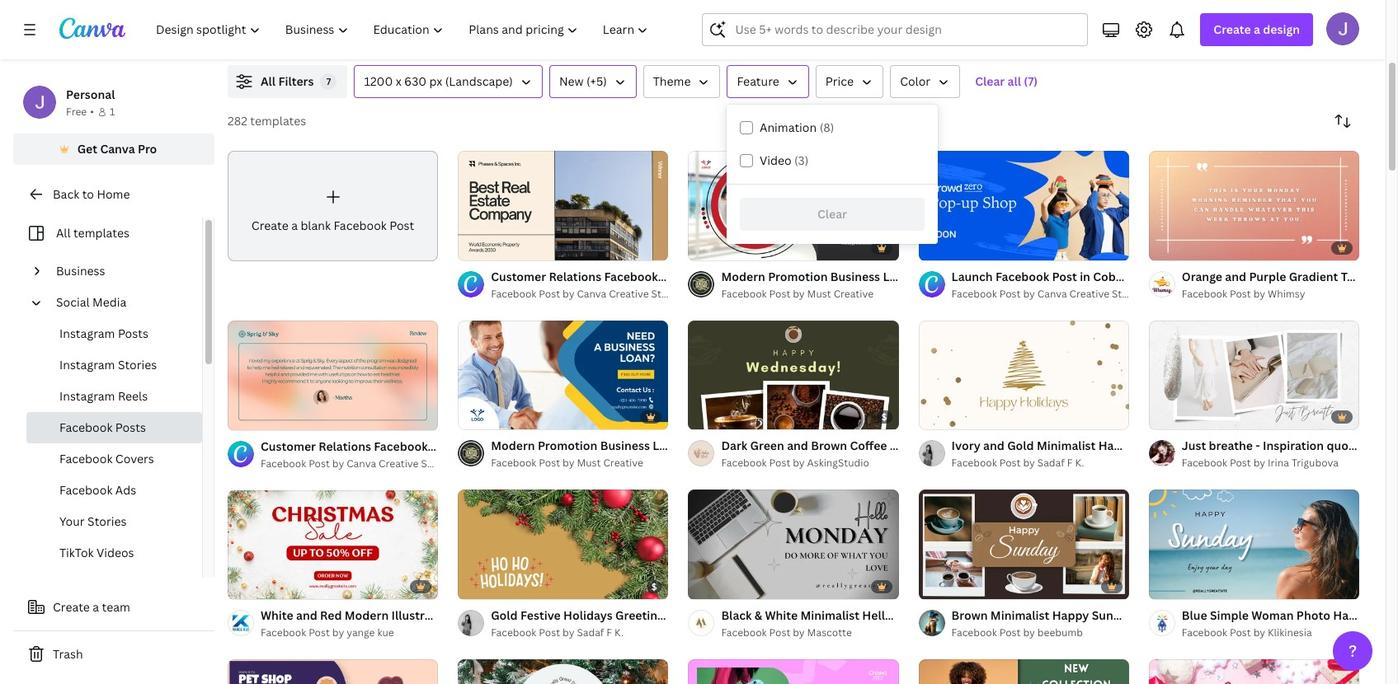 Task type: describe. For each thing, give the bounding box(es) containing it.
1200
[[364, 73, 393, 89]]

loan for facebook post by must creative 'link' related to the bottom modern promotion business loan agency facebook post link
[[653, 438, 680, 454]]

studio for happy
[[1112, 287, 1144, 301]]

and for orange
[[1226, 269, 1247, 284]]

hello
[[863, 608, 892, 624]]

by inside black & white minimalist hello monday greeting facebook post facebook post by mascotte
[[793, 626, 805, 640]]

instagram for instagram stories
[[59, 357, 115, 373]]

k. inside ivory and gold minimalist happy holidays facebook post facebook post by sadaf f k.
[[1075, 457, 1085, 471]]

polaroid
[[1174, 608, 1221, 624]]

by inside blue simple woman photo happy sund facebook post by klikinesia
[[1254, 626, 1266, 640]]

facebook post by whimsy link
[[1182, 286, 1360, 303]]

new (+5)
[[559, 73, 607, 89]]

filters
[[278, 73, 314, 89]]

by inside 'orange and purple gradient textured r facebook post by whimsy'
[[1254, 287, 1266, 301]]

stories for instagram stories
[[118, 357, 157, 373]]

studio for agency
[[652, 287, 683, 301]]

instagram posts link
[[26, 318, 202, 350]]

gold festive holidays greeting facebook post image
[[458, 490, 669, 600]]

black & white minimalist hello monday greeting facebook post image
[[688, 490, 899, 600]]

yange
[[347, 627, 375, 641]]

facebook covers
[[59, 451, 154, 467]]

facebook post by must creative link for modern promotion business loan agency facebook post link to the top
[[721, 286, 899, 303]]

canva for launch facebook post in cobalt chic photocentric frames style
[[1038, 287, 1067, 301]]

customer relations facebook post in cream beige black warm & modern style image
[[458, 150, 669, 261]]

facebook post by canva creative studio for business
[[491, 287, 683, 301]]

0 vertical spatial must
[[807, 287, 831, 301]]

free
[[66, 105, 87, 119]]

just
[[1182, 438, 1207, 454]]

klikinesia
[[1268, 626, 1313, 640]]

1200 x 630 px (landscape) button
[[354, 65, 543, 98]]

loan for facebook post by must creative 'link' for modern promotion business loan agency facebook post link to the top
[[883, 269, 911, 284]]

modern for modern promotion business loan agency facebook post link to the top
[[721, 269, 766, 284]]

customer relations facebook post in dark green pastel orange simple vibrant minimalism style image
[[228, 320, 438, 431]]

facebook ads
[[59, 483, 136, 498]]

ivory and gold minimalist happy holidays facebook post image
[[919, 320, 1129, 431]]

social
[[56, 295, 90, 310]]

get canva pro
[[77, 141, 157, 157]]

greeting inside gold festive holidays greeting facebook post facebook post by sadaf f k.
[[616, 608, 664, 624]]

top level navigation element
[[145, 13, 663, 46]]

back
[[53, 186, 79, 202]]

green modern business christmas closure dates facebook post image
[[458, 660, 669, 685]]

(landscape)
[[445, 73, 513, 89]]

business link
[[50, 256, 192, 287]]

create a blank facebook post element
[[228, 151, 438, 262]]

facebook inside 'link'
[[59, 483, 113, 498]]

social media
[[56, 295, 127, 310]]

0 vertical spatial modern promotion business loan agency facebook post facebook post by must creative
[[721, 269, 1039, 301]]

creative for customer relations facebook post in dark green pastel orange simple vibrant minimalism style image
[[379, 457, 419, 471]]

your stories
[[59, 514, 127, 530]]

festive
[[521, 608, 561, 624]]

back to home link
[[13, 178, 215, 211]]

to
[[82, 186, 94, 202]]

gold festive holidays greeting facebook post facebook post by sadaf f k.
[[491, 608, 748, 640]]

greeting inside black & white minimalist hello monday greeting facebook post facebook post by mascotte
[[944, 608, 992, 624]]

blank
[[301, 218, 331, 233]]

$ for facebook post by askingstudio
[[882, 411, 887, 424]]

modern promotion business loan agency facebook post image for modern promotion business loan agency facebook post link to the top
[[688, 150, 899, 261]]

video
[[760, 153, 792, 168]]

r
[[1394, 269, 1399, 284]]

gold inside gold festive holidays greeting facebook post facebook post by sadaf f k.
[[491, 608, 518, 624]]

all for all templates
[[56, 225, 71, 241]]

630
[[404, 73, 427, 89]]

0 horizontal spatial studio
[[421, 457, 452, 471]]

design
[[1263, 21, 1300, 37]]

gold festive holidays greeting facebook post link
[[491, 607, 748, 626]]

your
[[59, 514, 85, 530]]

social media link
[[50, 287, 192, 318]]

irina
[[1268, 457, 1290, 471]]

templates for 282 templates
[[250, 113, 306, 129]]

feature
[[737, 73, 780, 89]]

facebook covers link
[[26, 444, 202, 475]]

create a design
[[1214, 21, 1300, 37]]

just breathe -  inspiration quote facebo facebook post by irina trigubova
[[1182, 438, 1399, 471]]

sadaf inside ivory and gold minimalist happy holidays facebook post facebook post by sadaf f k.
[[1038, 457, 1065, 471]]

price button
[[816, 65, 884, 98]]

facebook post by canva creative studio link for gold
[[952, 286, 1144, 303]]

creative for launch facebook post in cobalt chic photocentric frames style
[[1070, 287, 1110, 301]]

orange
[[1182, 269, 1223, 284]]

posts for facebook posts
[[115, 420, 146, 436]]

(+5)
[[587, 73, 607, 89]]

7
[[326, 75, 331, 87]]

photo inside brown minimalist happy sunday photo polaroid facebook post facebook post by beebumb
[[1137, 608, 1171, 624]]

facebook post by irina trigubova link
[[1182, 456, 1360, 472]]

holidays inside gold festive holidays greeting facebook post facebook post by sadaf f k.
[[564, 608, 613, 624]]

brown minimalist happy sunday photo polaroid facebook post link
[[952, 607, 1305, 626]]

ivory
[[952, 438, 981, 454]]

a for team
[[93, 600, 99, 616]]

facebook ads link
[[26, 475, 202, 507]]

pro
[[138, 141, 157, 157]]

all templates
[[56, 225, 130, 241]]

stories for your stories
[[88, 514, 127, 530]]

white
[[765, 608, 798, 624]]

media
[[92, 295, 127, 310]]

facebook post by askingstudio link
[[721, 456, 899, 472]]

x
[[396, 73, 402, 89]]

happy for ivory
[[1099, 438, 1136, 454]]

brown
[[952, 608, 988, 624]]

back to home
[[53, 186, 130, 202]]

create for create a team
[[53, 600, 90, 616]]

reels
[[118, 389, 148, 404]]

brown minimalist happy sunday photo polaroid facebook post facebook post by beebumb
[[952, 608, 1305, 640]]

trash
[[53, 647, 83, 663]]

(8)
[[820, 120, 834, 135]]

orange and purple gradient textured r facebook post by whimsy
[[1182, 269, 1399, 301]]

creative for customer relations facebook post in cream beige black warm & modern style image
[[609, 287, 649, 301]]

facebook post by sadaf f k. link for holidays
[[491, 626, 669, 642]]

1 vertical spatial must
[[577, 457, 601, 471]]

beebumb
[[1038, 626, 1083, 640]]

create a blank facebook post link
[[228, 151, 438, 262]]

blue simple woman photo happy sund facebook post by klikinesia
[[1182, 608, 1399, 640]]

just breathe -  inspiration quote facebook post daily plan image
[[1149, 320, 1360, 431]]

mascotte
[[807, 626, 852, 640]]

clear button
[[740, 198, 925, 231]]

get canva pro button
[[13, 134, 215, 165]]

1 vertical spatial modern promotion business loan agency facebook post link
[[491, 438, 809, 456]]

&
[[755, 608, 763, 624]]

by inside ivory and gold minimalist happy holidays facebook post facebook post by sadaf f k.
[[1024, 457, 1035, 471]]

0 vertical spatial modern promotion business loan agency facebook post link
[[721, 268, 1039, 286]]

blue simple woman photo happy sund link
[[1182, 607, 1399, 626]]

animation
[[760, 120, 817, 135]]

Search search field
[[736, 14, 1078, 45]]



Task type: vqa. For each thing, say whether or not it's contained in the screenshot.
F
yes



Task type: locate. For each thing, give the bounding box(es) containing it.
0 vertical spatial f
[[1067, 457, 1073, 471]]

1 vertical spatial sadaf
[[577, 626, 604, 640]]

0 vertical spatial a
[[1254, 21, 1261, 37]]

2 horizontal spatial studio
[[1112, 287, 1144, 301]]

0 horizontal spatial facebook post by sadaf f k. link
[[491, 626, 669, 642]]

templates for all templates
[[73, 225, 130, 241]]

1 horizontal spatial and
[[1226, 269, 1247, 284]]

0 horizontal spatial greeting
[[616, 608, 664, 624]]

1 horizontal spatial gold
[[1008, 438, 1034, 454]]

promotion for the bottom modern promotion business loan agency facebook post link
[[538, 438, 598, 454]]

promotion
[[768, 269, 828, 284], [538, 438, 598, 454]]

create for create a blank facebook post
[[252, 218, 289, 233]]

white and red modern illustrated merry christmas sale facebook post image
[[228, 490, 438, 600]]

0 vertical spatial clear
[[975, 73, 1005, 89]]

and
[[1226, 269, 1247, 284], [984, 438, 1005, 454]]

instagram posts
[[59, 326, 148, 342]]

happy left sund
[[1334, 608, 1371, 624]]

1 vertical spatial and
[[984, 438, 1005, 454]]

0 horizontal spatial gold
[[491, 608, 518, 624]]

instagram
[[59, 326, 115, 342], [59, 357, 115, 373], [59, 389, 115, 404]]

create a team button
[[13, 592, 215, 625]]

2 photo from the left
[[1297, 608, 1331, 624]]

creative
[[609, 287, 649, 301], [834, 287, 874, 301], [1070, 287, 1110, 301], [604, 457, 644, 471], [379, 457, 419, 471]]

0 horizontal spatial holidays
[[564, 608, 613, 624]]

videos
[[97, 545, 134, 561]]

k. down ivory and gold minimalist happy holidays facebook post link
[[1075, 457, 1085, 471]]

1 horizontal spatial sadaf
[[1038, 457, 1065, 471]]

1 vertical spatial facebook post by sadaf f k. link
[[491, 626, 669, 642]]

modern promotion business loan agency facebook post image for the bottom modern promotion business loan agency facebook post link
[[458, 320, 669, 431]]

all down back
[[56, 225, 71, 241]]

ads
[[115, 483, 136, 498]]

video (3)
[[760, 153, 809, 168]]

0 horizontal spatial business
[[56, 263, 105, 279]]

post inside 'orange and purple gradient textured r facebook post by whimsy'
[[1230, 287, 1251, 301]]

1 vertical spatial stories
[[88, 514, 127, 530]]

1 vertical spatial templates
[[73, 225, 130, 241]]

kue
[[377, 627, 394, 641]]

all for all filters
[[261, 73, 276, 89]]

minimalist inside ivory and gold minimalist happy holidays facebook post facebook post by sadaf f k.
[[1037, 438, 1096, 454]]

1 vertical spatial promotion
[[538, 438, 598, 454]]

2 horizontal spatial facebook post by canva creative studio link
[[952, 286, 1144, 303]]

and right ivory
[[984, 438, 1005, 454]]

feature button
[[727, 65, 809, 98]]

1 photo from the left
[[1137, 608, 1171, 624]]

2 vertical spatial a
[[93, 600, 99, 616]]

customer relations facebook post in pastel pink chic photocentric frames style image
[[688, 660, 899, 685]]

2 horizontal spatial a
[[1254, 21, 1261, 37]]

instagram up facebook posts
[[59, 389, 115, 404]]

animation (8)
[[760, 120, 834, 135]]

modern for the bottom modern promotion business loan agency facebook post link
[[491, 438, 535, 454]]

facebook post by yange kue link
[[261, 626, 438, 642]]

clear inside 'button'
[[975, 73, 1005, 89]]

facebook inside 'orange and purple gradient textured r facebook post by whimsy'
[[1182, 287, 1228, 301]]

greeting
[[616, 608, 664, 624], [944, 608, 992, 624]]

by
[[563, 287, 575, 301], [793, 287, 805, 301], [1024, 287, 1035, 301], [1254, 287, 1266, 301], [563, 457, 575, 471], [793, 457, 805, 471], [1024, 457, 1035, 471], [1254, 457, 1266, 471], [332, 457, 344, 471], [563, 626, 575, 640], [793, 626, 805, 640], [1024, 626, 1035, 640], [1254, 626, 1266, 640], [332, 627, 344, 641]]

1 instagram from the top
[[59, 326, 115, 342]]

0 horizontal spatial templates
[[73, 225, 130, 241]]

3 instagram from the top
[[59, 389, 115, 404]]

and inside ivory and gold minimalist happy holidays facebook post facebook post by sadaf f k.
[[984, 438, 1005, 454]]

facebook inside blue simple woman photo happy sund facebook post by klikinesia
[[1182, 626, 1228, 640]]

price
[[826, 73, 854, 89]]

tiktok
[[59, 545, 94, 561]]

happy
[[1099, 438, 1136, 454], [1053, 608, 1089, 624], [1334, 608, 1371, 624]]

k.
[[1075, 457, 1085, 471], [615, 626, 624, 640]]

happy for blue
[[1334, 608, 1371, 624]]

clear all (7) button
[[967, 65, 1046, 98]]

instagram reels
[[59, 389, 148, 404]]

1 horizontal spatial modern
[[721, 269, 766, 284]]

1 horizontal spatial agency
[[914, 269, 955, 284]]

black
[[721, 608, 752, 624]]

282
[[228, 113, 247, 129]]

photo up klikinesia
[[1297, 608, 1331, 624]]

create inside create a team button
[[53, 600, 90, 616]]

1 horizontal spatial $
[[882, 411, 887, 424]]

woman
[[1252, 608, 1294, 624]]

1200 x 630 px (landscape)
[[364, 73, 513, 89]]

instagram for instagram posts
[[59, 326, 115, 342]]

f down ivory and gold minimalist happy holidays facebook post link
[[1067, 457, 1073, 471]]

stories down facebook ads 'link'
[[88, 514, 127, 530]]

minimalist for happy
[[1037, 438, 1096, 454]]

new
[[559, 73, 584, 89]]

0 vertical spatial instagram
[[59, 326, 115, 342]]

promotion for modern promotion business loan agency facebook post link to the top
[[768, 269, 828, 284]]

1 vertical spatial modern
[[491, 438, 535, 454]]

agency for modern promotion business loan agency facebook post link to the top
[[914, 269, 955, 284]]

1 greeting from the left
[[616, 608, 664, 624]]

k. down 'gold festive holidays greeting facebook post' link
[[615, 626, 624, 640]]

post inside blue simple woman photo happy sund facebook post by klikinesia
[[1230, 626, 1251, 640]]

facebook post by askingstudio
[[721, 457, 870, 471]]

sunday
[[1092, 608, 1134, 624]]

k. inside gold festive holidays greeting facebook post facebook post by sadaf f k.
[[615, 626, 624, 640]]

photo inside blue simple woman photo happy sund facebook post by klikinesia
[[1297, 608, 1331, 624]]

1 vertical spatial facebook post by must creative link
[[491, 456, 669, 472]]

a left team
[[93, 600, 99, 616]]

1 horizontal spatial k.
[[1075, 457, 1085, 471]]

tiktok videos
[[59, 545, 134, 561]]

clear all (7)
[[975, 73, 1038, 89]]

1 horizontal spatial greeting
[[944, 608, 992, 624]]

0 vertical spatial modern promotion business loan agency facebook post image
[[688, 150, 899, 261]]

0 horizontal spatial clear
[[818, 206, 847, 222]]

home
[[97, 186, 130, 202]]

0 vertical spatial facebook post by must creative link
[[721, 286, 899, 303]]

instagram reels link
[[26, 381, 202, 413]]

happy inside brown minimalist happy sunday photo polaroid facebook post facebook post by beebumb
[[1053, 608, 1089, 624]]

templates down "all filters"
[[250, 113, 306, 129]]

a
[[1254, 21, 1261, 37], [291, 218, 298, 233], [93, 600, 99, 616]]

minimalist inside black & white minimalist hello monday greeting facebook post facebook post by mascotte
[[801, 608, 860, 624]]

happy inside ivory and gold minimalist happy holidays facebook post facebook post by sadaf f k.
[[1099, 438, 1136, 454]]

minimalist inside brown minimalist happy sunday photo polaroid facebook post facebook post by beebumb
[[991, 608, 1050, 624]]

holidays left breathe
[[1139, 438, 1188, 454]]

0 vertical spatial facebook post by sadaf f k. link
[[952, 456, 1129, 472]]

$ for facebook post by sadaf f k.
[[652, 581, 657, 593]]

textured
[[1341, 269, 1391, 284]]

0 horizontal spatial facebook post by must creative link
[[491, 456, 669, 472]]

all inside all templates link
[[56, 225, 71, 241]]

a inside dropdown button
[[1254, 21, 1261, 37]]

templates down back to home
[[73, 225, 130, 241]]

clear for clear
[[818, 206, 847, 222]]

and inside 'orange and purple gradient textured r facebook post by whimsy'
[[1226, 269, 1247, 284]]

canva inside "button"
[[100, 141, 135, 157]]

0 horizontal spatial loan
[[653, 438, 680, 454]]

jacob simon image
[[1327, 12, 1360, 45]]

0 vertical spatial k.
[[1075, 457, 1085, 471]]

$
[[882, 411, 887, 424], [652, 581, 657, 593]]

0 horizontal spatial promotion
[[538, 438, 598, 454]]

posts inside the instagram posts link
[[118, 326, 148, 342]]

0 horizontal spatial k.
[[615, 626, 624, 640]]

gold right ivory
[[1008, 438, 1034, 454]]

instagram stories link
[[26, 350, 202, 381]]

2 horizontal spatial business
[[831, 269, 880, 284]]

modern promotion business loan agency facebook post image
[[688, 150, 899, 261], [458, 320, 669, 431]]

instagram up instagram reels in the left of the page
[[59, 357, 115, 373]]

sadaf down 'gold festive holidays greeting facebook post' link
[[577, 626, 604, 640]]

7 filter options selected element
[[321, 73, 337, 90]]

facebook post by sadaf f k. link
[[952, 456, 1129, 472], [491, 626, 669, 642]]

1 vertical spatial all
[[56, 225, 71, 241]]

create inside dropdown button
[[1214, 21, 1251, 37]]

instagram down social media
[[59, 326, 115, 342]]

photo right sunday
[[1137, 608, 1171, 624]]

282 templates
[[228, 113, 306, 129]]

and left purple
[[1226, 269, 1247, 284]]

quote
[[1327, 438, 1360, 454]]

0 horizontal spatial must
[[577, 457, 601, 471]]

facebo
[[1363, 438, 1399, 454]]

posts down social media link at the top of page
[[118, 326, 148, 342]]

2 vertical spatial instagram
[[59, 389, 115, 404]]

a for design
[[1254, 21, 1261, 37]]

0 vertical spatial holidays
[[1139, 438, 1188, 454]]

0 horizontal spatial modern promotion business loan agency facebook post image
[[458, 320, 669, 431]]

launch facebook post in cobalt chic photocentric frames style image
[[919, 150, 1129, 261]]

studio
[[652, 287, 683, 301], [1112, 287, 1144, 301], [421, 457, 452, 471]]

color button
[[890, 65, 961, 98]]

happy inside blue simple woman photo happy sund facebook post by klikinesia
[[1334, 608, 1371, 624]]

create left blank
[[252, 218, 289, 233]]

1 vertical spatial k.
[[615, 626, 624, 640]]

f inside gold festive holidays greeting facebook post facebook post by sadaf f k.
[[607, 626, 612, 640]]

a left 'design'
[[1254, 21, 1261, 37]]

0 horizontal spatial modern
[[491, 438, 535, 454]]

blue simple woman photo happy sunday facebook post image
[[1149, 490, 1360, 600]]

1 horizontal spatial facebook post by sadaf f k. link
[[952, 456, 1129, 472]]

instagram for instagram reels
[[59, 389, 115, 404]]

clear for clear all (7)
[[975, 73, 1005, 89]]

gradient
[[1289, 269, 1339, 284]]

ivory and gold minimalist happy holidays facebook post link
[[952, 438, 1272, 456]]

happy up beebumb
[[1053, 608, 1089, 624]]

(7)
[[1024, 73, 1038, 89]]

clear inside button
[[818, 206, 847, 222]]

1 horizontal spatial promotion
[[768, 269, 828, 284]]

0 vertical spatial templates
[[250, 113, 306, 129]]

0 horizontal spatial $
[[652, 581, 657, 593]]

1
[[110, 105, 115, 119]]

2 horizontal spatial create
[[1214, 21, 1251, 37]]

1 vertical spatial posts
[[115, 420, 146, 436]]

0 vertical spatial all
[[261, 73, 276, 89]]

2 vertical spatial create
[[53, 600, 90, 616]]

create for create a design
[[1214, 21, 1251, 37]]

breathe
[[1209, 438, 1253, 454]]

minimalist for hello
[[801, 608, 860, 624]]

facebook post by must creative link
[[721, 286, 899, 303], [491, 456, 669, 472]]

1 vertical spatial modern promotion business loan agency facebook post facebook post by must creative
[[491, 438, 809, 471]]

posts
[[118, 326, 148, 342], [115, 420, 146, 436]]

blue and orange illustrated pet shop facebook post image
[[228, 660, 438, 685]]

happy left just
[[1099, 438, 1136, 454]]

stories up reels
[[118, 357, 157, 373]]

all filters
[[261, 73, 314, 89]]

a for blank
[[291, 218, 298, 233]]

f down 'gold festive holidays greeting facebook post' link
[[607, 626, 612, 640]]

0 horizontal spatial photo
[[1137, 608, 1171, 624]]

post inside just breathe -  inspiration quote facebo facebook post by irina trigubova
[[1230, 457, 1251, 471]]

by inside gold festive holidays greeting facebook post facebook post by sadaf f k.
[[563, 626, 575, 640]]

gold left festive
[[491, 608, 518, 624]]

black & white minimalist hello monday greeting facebook post link
[[721, 607, 1076, 626]]

1 horizontal spatial loan
[[883, 269, 911, 284]]

None search field
[[703, 13, 1089, 46]]

canva for customer relations facebook post in dark green pastel orange simple vibrant minimalism style image
[[347, 457, 376, 471]]

1 vertical spatial loan
[[653, 438, 680, 454]]

business for modern promotion business loan agency facebook post link to the top
[[831, 269, 880, 284]]

0 vertical spatial gold
[[1008, 438, 1034, 454]]

all templates link
[[23, 218, 192, 249]]

free •
[[66, 105, 94, 119]]

sadaf down ivory and gold minimalist happy holidays facebook post link
[[1038, 457, 1065, 471]]

facebook post by canva creative studio
[[491, 287, 683, 301], [952, 287, 1144, 301], [261, 457, 452, 471]]

color
[[900, 73, 931, 89]]

0 horizontal spatial all
[[56, 225, 71, 241]]

facebook post by canva creative studio link for business
[[491, 286, 683, 303]]

your stories link
[[26, 507, 202, 538]]

0 horizontal spatial happy
[[1053, 608, 1089, 624]]

gold inside ivory and gold minimalist happy holidays facebook post facebook post by sadaf f k.
[[1008, 438, 1034, 454]]

facebook post by mascotte link
[[721, 626, 899, 642]]

px
[[429, 73, 443, 89]]

facebook inside just breathe -  inspiration quote facebo facebook post by irina trigubova
[[1182, 457, 1228, 471]]

(3)
[[795, 153, 809, 168]]

1 horizontal spatial create
[[252, 218, 289, 233]]

0 vertical spatial and
[[1226, 269, 1247, 284]]

theme button
[[643, 65, 721, 98]]

2 instagram from the top
[[59, 357, 115, 373]]

1 horizontal spatial facebook post by canva creative studio link
[[491, 286, 683, 303]]

create a blank facebook post
[[252, 218, 414, 233]]

0 vertical spatial $
[[882, 411, 887, 424]]

facebook post by must creative link for the bottom modern promotion business loan agency facebook post link
[[491, 456, 669, 472]]

facebook post by sadaf f k. link up 'green modern business christmas closure dates facebook post' image
[[491, 626, 669, 642]]

canva for customer relations facebook post in cream beige black warm & modern style image
[[577, 287, 607, 301]]

facebook posts
[[59, 420, 146, 436]]

orange and purple gradient textured reminder facebook post image
[[1149, 150, 1360, 261]]

agency for the bottom modern promotion business loan agency facebook post link
[[683, 438, 725, 454]]

create a design button
[[1201, 13, 1314, 46]]

0 horizontal spatial and
[[984, 438, 1005, 454]]

1 vertical spatial clear
[[818, 206, 847, 222]]

and for ivory
[[984, 438, 1005, 454]]

1 horizontal spatial clear
[[975, 73, 1005, 89]]

1 vertical spatial create
[[252, 218, 289, 233]]

create
[[1214, 21, 1251, 37], [252, 218, 289, 233], [53, 600, 90, 616]]

0 horizontal spatial facebook post by canva creative studio link
[[261, 456, 452, 473]]

agency
[[914, 269, 955, 284], [683, 438, 725, 454]]

1 horizontal spatial holidays
[[1139, 438, 1188, 454]]

stories inside your stories link
[[88, 514, 127, 530]]

2 horizontal spatial facebook post by canva creative studio
[[952, 287, 1144, 301]]

1 vertical spatial a
[[291, 218, 298, 233]]

1 horizontal spatial facebook post by must creative link
[[721, 286, 899, 303]]

black & white minimalist hello monday greeting facebook post facebook post by mascotte
[[721, 608, 1076, 640]]

0 horizontal spatial agency
[[683, 438, 725, 454]]

1 horizontal spatial modern promotion business loan agency facebook post image
[[688, 150, 899, 261]]

holidays inside ivory and gold minimalist happy holidays facebook post facebook post by sadaf f k.
[[1139, 438, 1188, 454]]

0 horizontal spatial facebook post by canva creative studio
[[261, 457, 452, 471]]

Sort by button
[[1327, 105, 1360, 138]]

sund
[[1373, 608, 1399, 624]]

a inside button
[[93, 600, 99, 616]]

facebook post by sadaf f k. link for gold
[[952, 456, 1129, 472]]

2 greeting from the left
[[944, 608, 992, 624]]

1 vertical spatial holidays
[[564, 608, 613, 624]]

all left filters
[[261, 73, 276, 89]]

green and orange spring happy new collection facebook post image
[[919, 660, 1129, 685]]

facebook post by canva creative studio for gold
[[952, 287, 1144, 301]]

0 vertical spatial loan
[[883, 269, 911, 284]]

0 vertical spatial promotion
[[768, 269, 828, 284]]

1 horizontal spatial must
[[807, 287, 831, 301]]

posts for instagram posts
[[118, 326, 148, 342]]

brown minimalist happy sunday photo polaroid facebook post image
[[919, 490, 1129, 600]]

dark green and brown coffee photo simple minimalist photography greeting facebook post image
[[688, 320, 899, 431]]

1 horizontal spatial f
[[1067, 457, 1073, 471]]

business for the bottom modern promotion business loan agency facebook post link
[[600, 438, 650, 454]]

•
[[90, 105, 94, 119]]

f inside ivory and gold minimalist happy holidays facebook post facebook post by sadaf f k.
[[1067, 457, 1073, 471]]

holidays right festive
[[564, 608, 613, 624]]

0 horizontal spatial f
[[607, 626, 612, 640]]

orange and purple gradient textured r link
[[1182, 268, 1399, 286]]

templates
[[250, 113, 306, 129], [73, 225, 130, 241]]

by inside just breathe -  inspiration quote facebo facebook post by irina trigubova
[[1254, 457, 1266, 471]]

by inside brown minimalist happy sunday photo polaroid facebook post facebook post by beebumb
[[1024, 626, 1035, 640]]

0 horizontal spatial sadaf
[[577, 626, 604, 640]]

0 horizontal spatial create
[[53, 600, 90, 616]]

create left 'design'
[[1214, 21, 1251, 37]]

1 vertical spatial gold
[[491, 608, 518, 624]]

facebook post by sadaf f k. link down ivory
[[952, 456, 1129, 472]]

2 horizontal spatial happy
[[1334, 608, 1371, 624]]

posts down reels
[[115, 420, 146, 436]]

pink and black modern merry christmas facebook post image
[[1149, 660, 1360, 685]]

create left team
[[53, 600, 90, 616]]

sadaf inside gold festive holidays greeting facebook post facebook post by sadaf f k.
[[577, 626, 604, 640]]

0 vertical spatial modern
[[721, 269, 766, 284]]

all
[[1008, 73, 1021, 89]]

inspiration
[[1263, 438, 1324, 454]]

1 horizontal spatial studio
[[652, 287, 683, 301]]

modern promotion business loan agency facebook post link
[[721, 268, 1039, 286], [491, 438, 809, 456]]

0 vertical spatial create
[[1214, 21, 1251, 37]]

1 horizontal spatial all
[[261, 73, 276, 89]]

1 vertical spatial agency
[[683, 438, 725, 454]]

1 horizontal spatial happy
[[1099, 438, 1136, 454]]

a left blank
[[291, 218, 298, 233]]

stories inside instagram stories link
[[118, 357, 157, 373]]

create inside create a blank facebook post element
[[252, 218, 289, 233]]

1 vertical spatial instagram
[[59, 357, 115, 373]]



